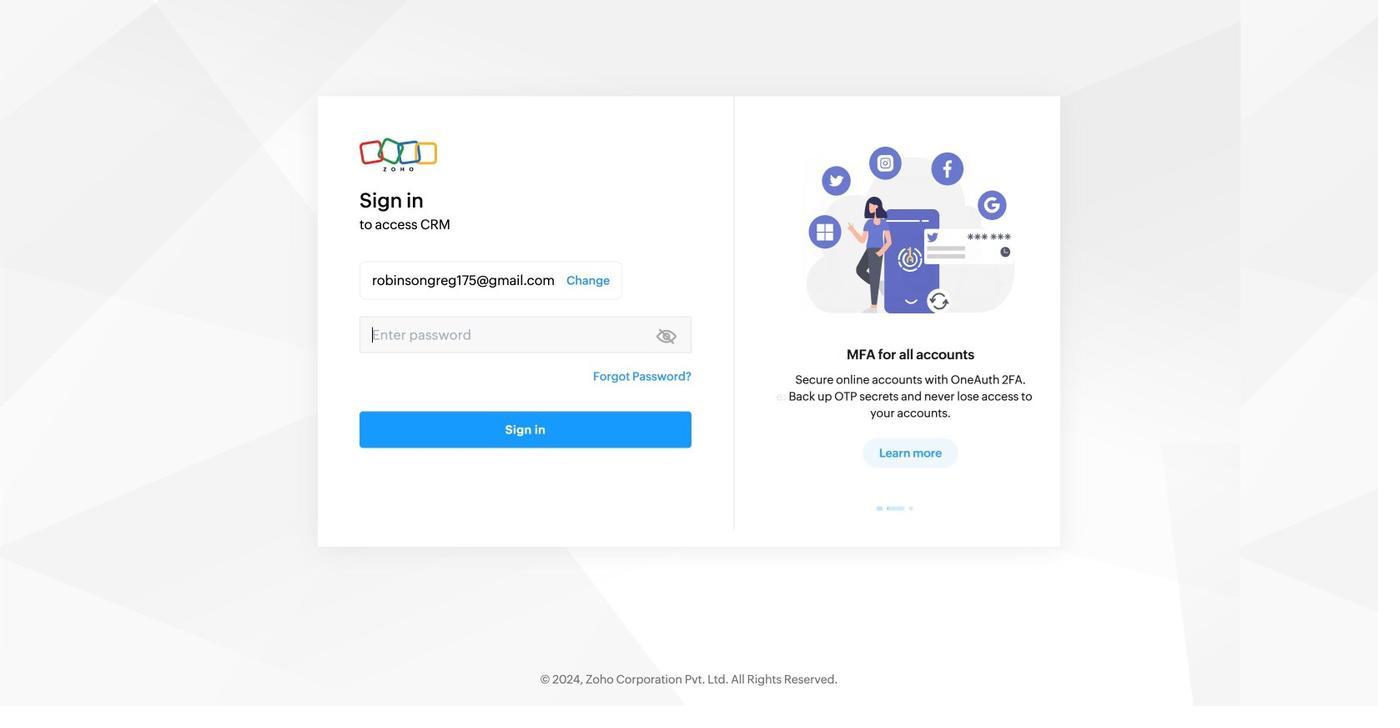 Task type: describe. For each thing, give the bounding box(es) containing it.
Enter password password field
[[360, 317, 692, 354]]



Task type: vqa. For each thing, say whether or not it's contained in the screenshot.
1st to from left
no



